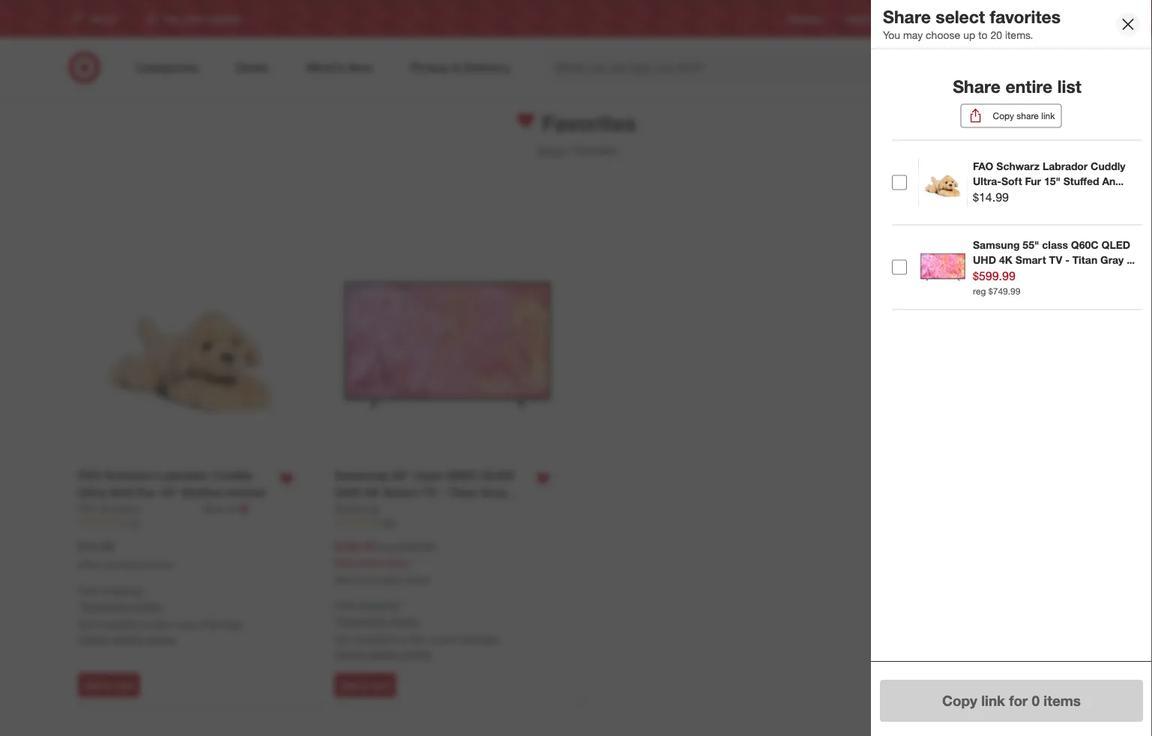 Task type: locate. For each thing, give the bounding box(es) containing it.
qled up ...
[[1102, 238, 1131, 251]]

online down today
[[406, 574, 430, 586]]

exclusions down ends
[[338, 615, 388, 628]]

1 vertical spatial apply.
[[391, 615, 419, 628]]

nearby
[[111, 633, 143, 646], [368, 648, 400, 661]]

may
[[903, 28, 923, 41]]

check
[[78, 633, 108, 646], [334, 648, 365, 661]]

smart inside samsung 55" class q60c qled uhd 4k smart tv - titan gray ... $599.99 reg $749.99
[[1016, 253, 1047, 266]]

fao schwarz labrador cuddly ultra-soft fur 15&#34; stuffed animal image
[[919, 158, 968, 207], [919, 158, 968, 207]]

55" up "(qn55q60c)"
[[391, 468, 410, 483]]

fur inside the "fao schwarz labrador cuddly ultra-soft fur 15" stuffed animal"
[[138, 486, 156, 500]]

- left ...
[[1066, 253, 1070, 266]]

tv for (qn55q60c)
[[421, 486, 437, 500]]

0 horizontal spatial purchased
[[104, 559, 147, 571]]

2 add to cart from the left
[[341, 680, 389, 691]]

available
[[98, 618, 138, 631], [354, 633, 395, 646]]

tv down the share favorites
[[1049, 253, 1063, 266]]

cuddly inside fao schwarz labrador cuddly ultra-soft fur 15" stuffed an... $14.99
[[1091, 160, 1126, 173]]

2 horizontal spatial at
[[398, 633, 407, 646]]

soft for fao schwarz labrador cuddly ultra-soft fur 15" stuffed animal
[[111, 486, 134, 500]]

0 horizontal spatial check
[[78, 633, 108, 646]]

free down '$14.99 when purchased online'
[[78, 584, 99, 597]]

class
[[1042, 238, 1068, 251], [414, 468, 443, 483]]

apply.
[[135, 600, 163, 613], [391, 615, 419, 628]]

target
[[972, 13, 997, 24], [536, 143, 565, 157]]

1 horizontal spatial class
[[1042, 238, 1068, 251]]

0 horizontal spatial link
[[982, 692, 1005, 710]]

2 vertical spatial fao
[[78, 502, 98, 515]]

15" inside fao schwarz labrador cuddly ultra-soft fur 15" stuffed an... $14.99
[[1044, 175, 1061, 188]]

target / favorites
[[536, 143, 617, 157]]

0 vertical spatial tv
[[1049, 253, 1063, 266]]

available for samsung 55" class q60c qled uhd 4k smart tv - titan gray (qn55q60c)
[[354, 633, 395, 646]]

15" for animal
[[159, 486, 178, 500]]

0 vertical spatial schwarz
[[997, 160, 1040, 173]]

stuffed left an...
[[1064, 175, 1100, 188]]

1 horizontal spatial not
[[334, 633, 351, 646]]

stuffed up new
[[182, 486, 222, 500]]

0 vertical spatial link
[[1042, 110, 1055, 121]]

2 vertical spatial share
[[1009, 188, 1032, 199]]

0 horizontal spatial 55"
[[391, 468, 410, 483]]

fao up '$14.99 when purchased online'
[[78, 502, 98, 515]]

to
[[979, 28, 988, 41], [104, 680, 113, 691], [361, 680, 369, 691]]

55" inside samsung 55" class q60c qled uhd 4k smart tv - titan gray ... $599.99 reg $749.99
[[1023, 238, 1040, 251]]

fur up the share favorites
[[1025, 175, 1042, 188]]

1 vertical spatial at
[[141, 618, 150, 631]]

1 horizontal spatial stores
[[403, 648, 432, 661]]

add to cart button
[[78, 673, 140, 697], [334, 673, 396, 697]]

fao
[[973, 160, 994, 173], [78, 468, 101, 483], [78, 502, 98, 515]]

stores for 15"
[[146, 633, 175, 646]]

online down the 712 link
[[149, 559, 173, 571]]

share entire list
[[953, 76, 1082, 97]]

smart down share favorites button
[[1016, 253, 1047, 266]]

not
[[78, 618, 95, 631], [334, 633, 351, 646]]

qled inside samsung 55" class q60c qled uhd 4k smart tv - titan gray (qn55q60c)
[[481, 468, 515, 483]]

cuddly up animal
[[213, 468, 252, 483]]

class inside samsung 55" class q60c qled uhd 4k smart tv - titan gray (qn55q60c)
[[414, 468, 443, 483]]

55"
[[1023, 238, 1040, 251], [391, 468, 410, 483]]

exclusions apply. link
[[82, 600, 163, 613], [338, 615, 419, 628]]

$14.99
[[973, 190, 1009, 205], [78, 540, 114, 554]]

gray up 262 link
[[480, 486, 507, 500]]

target up 20
[[972, 13, 997, 24]]

exclusions for fao schwarz labrador cuddly ultra-soft fur 15" stuffed animal
[[82, 600, 132, 613]]

gray inside samsung 55" class q60c qled uhd 4k smart tv - titan gray (qn55q60c)
[[480, 486, 507, 500]]

weekly ad link
[[846, 12, 888, 25]]

fur up fao schwarz link
[[138, 486, 156, 500]]

qled inside samsung 55" class q60c qled uhd 4k smart tv - titan gray ... $599.99 reg $749.99
[[1102, 238, 1131, 251]]

$749.99 inside $599.99 reg $749.99 sale ends today when purchased online
[[398, 541, 435, 554]]

15" inside the "fao schwarz labrador cuddly ultra-soft fur 15" stuffed animal"
[[159, 486, 178, 500]]

tv inside samsung 55" class q60c qled uhd 4k smart tv - titan gray ... $599.99 reg $749.99
[[1049, 253, 1063, 266]]

stuffed for an...
[[1064, 175, 1100, 188]]

-
[[1066, 253, 1070, 266], [440, 486, 445, 500]]

labrador for an...
[[1043, 160, 1088, 173]]

uhd
[[973, 253, 997, 266], [334, 486, 361, 500]]

apply. for 15"
[[135, 600, 163, 613]]

purchased inside $599.99 reg $749.99 sale ends today when purchased online
[[360, 574, 403, 586]]

1 add to cart button from the left
[[78, 673, 140, 697]]

1 horizontal spatial cuddly
[[1091, 160, 1126, 173]]

1 horizontal spatial ultra-
[[973, 175, 1002, 188]]

soft
[[1002, 175, 1022, 188], [111, 486, 134, 500]]

entire
[[1006, 76, 1053, 97]]

0 horizontal spatial cuddly
[[213, 468, 252, 483]]

cart for samsung 55" class q60c qled uhd 4k smart tv - titan gray (qn55q60c)
[[372, 680, 389, 691]]

qled
[[1102, 238, 1131, 251], [481, 468, 515, 483]]

free down the sale
[[334, 599, 355, 612]]

share
[[883, 6, 931, 27], [953, 76, 1001, 97], [1009, 188, 1032, 199]]

4k inside samsung 55" class q60c qled uhd 4k smart tv - titan gray ... $599.99 reg $749.99
[[1000, 253, 1013, 266]]

schwarz up 712
[[101, 502, 141, 515]]

jose for stuffed
[[174, 618, 197, 631]]

you
[[883, 28, 901, 41]]

1 add from the left
[[85, 680, 102, 691]]

schwarz up fao schwarz link
[[105, 468, 154, 483]]

q60c for samsung 55" class q60c qled uhd 4k smart tv - titan gray ... $599.99 reg $749.99
[[1071, 238, 1099, 251]]

link
[[1042, 110, 1055, 121], [982, 692, 1005, 710]]

0 vertical spatial exclusions apply. link
[[82, 600, 163, 613]]

ultra- down the copy share link 'button'
[[973, 175, 1002, 188]]

samsung inside samsung 55" class q60c qled uhd 4k smart tv - titan gray ... $599.99 reg $749.99
[[973, 238, 1020, 251]]

1 vertical spatial stores
[[403, 648, 432, 661]]

0 vertical spatial fur
[[1025, 175, 1042, 188]]

0 vertical spatial when
[[78, 559, 101, 571]]

¬
[[239, 502, 249, 516]]

- for ...
[[1066, 253, 1070, 266]]

select
[[936, 6, 985, 27]]

0 horizontal spatial target
[[536, 143, 565, 157]]

share for share entire list
[[953, 76, 1001, 97]]

0 vertical spatial qled
[[1102, 238, 1131, 251]]

1 add to cart from the left
[[85, 680, 133, 691]]

4k up "(qn55q60c)"
[[364, 486, 380, 500]]

1 horizontal spatial to
[[361, 680, 369, 691]]

1 vertical spatial share
[[953, 76, 1001, 97]]

1 vertical spatial $14.99
[[78, 540, 114, 554]]

samsung 55&#34; class q60c qled uhd 4k smart tv - titan gray (qn55q60c) image
[[919, 243, 968, 292], [919, 243, 968, 292]]

gray left ...
[[1101, 253, 1124, 266]]

copy left for
[[942, 692, 978, 710]]

q60c inside samsung 55" class q60c qled uhd 4k smart tv - titan gray (qn55q60c)
[[447, 468, 478, 483]]

1 horizontal spatial 4k
[[1000, 253, 1013, 266]]

tv inside samsung 55" class q60c qled uhd 4k smart tv - titan gray (qn55q60c)
[[421, 486, 437, 500]]

0 horizontal spatial labrador
[[158, 468, 209, 483]]

0 vertical spatial jose
[[174, 618, 197, 631]]

ultra-
[[973, 175, 1002, 188], [78, 486, 111, 500]]

4k down share favorites button
[[1000, 253, 1013, 266]]

- inside samsung 55" class q60c qled uhd 4k smart tv - titan gray ... $599.99 reg $749.99
[[1066, 253, 1070, 266]]

favorites
[[990, 6, 1061, 27], [1035, 188, 1069, 199]]

schwarz inside fao schwarz labrador cuddly ultra-soft fur 15" stuffed an... $14.99
[[997, 160, 1040, 173]]

samsung 55" class q60c qled uhd 4k smart tv - titan gray (qn55q60c) image
[[334, 232, 561, 459], [334, 232, 561, 459]]

1 horizontal spatial purchased
[[360, 574, 403, 586]]

apply. down today
[[391, 615, 419, 628]]

jose for tv
[[431, 633, 453, 646]]

titan inside samsung 55" class q60c qled uhd 4k smart tv - titan gray ... $599.99 reg $749.99
[[1073, 253, 1098, 266]]

cuddly up an...
[[1091, 160, 1126, 173]]

1 horizontal spatial shipping
[[358, 599, 398, 612]]

2 horizontal spatial share
[[1009, 188, 1032, 199]]

smart inside samsung 55" class q60c qled uhd 4k smart tv - titan gray (qn55q60c)
[[383, 486, 418, 500]]

1 vertical spatial class
[[414, 468, 443, 483]]

0 vertical spatial $599.99
[[973, 268, 1016, 283]]

2 add to cart button from the left
[[334, 673, 396, 697]]

labrador up the share favorites
[[1043, 160, 1088, 173]]

0 horizontal spatial free
[[78, 584, 99, 597]]

0 vertical spatial q60c
[[1071, 238, 1099, 251]]

0 horizontal spatial 4k
[[364, 486, 380, 500]]

0 horizontal spatial fur
[[138, 486, 156, 500]]

1 horizontal spatial 55"
[[1023, 238, 1040, 251]]

smart up 262
[[383, 486, 418, 500]]

favorites up samsung 55" class q60c qled uhd 4k smart tv - titan gray ... $599.99 reg $749.99
[[1035, 188, 1069, 199]]

0 horizontal spatial 15"
[[159, 486, 178, 500]]

1 vertical spatial stuffed
[[182, 486, 222, 500]]

san for 15"
[[153, 618, 171, 631]]

1 horizontal spatial q60c
[[1071, 238, 1099, 251]]

4k for samsung 55" class q60c qled uhd 4k smart tv - titan gray (qn55q60c)
[[364, 486, 380, 500]]

1 horizontal spatial copy
[[993, 110, 1015, 121]]

exclusions down '$14.99 when purchased online'
[[82, 600, 132, 613]]

stuffed inside the "fao schwarz labrador cuddly ultra-soft fur 15" stuffed animal"
[[182, 486, 222, 500]]

labrador inside the "fao schwarz labrador cuddly ultra-soft fur 15" stuffed animal"
[[158, 468, 209, 483]]

0 horizontal spatial soft
[[111, 486, 134, 500]]

55" inside samsung 55" class q60c qled uhd 4k smart tv - titan gray (qn55q60c)
[[391, 468, 410, 483]]

fao up "fao schwarz"
[[78, 468, 101, 483]]

soft up the share favorites
[[1002, 175, 1022, 188]]

1 vertical spatial uhd
[[334, 486, 361, 500]]

15" up the share favorites
[[1044, 175, 1061, 188]]

check nearby stores button
[[78, 632, 175, 647], [334, 647, 432, 662]]

share select favorites you may choose up to 20 items.
[[883, 6, 1061, 41]]

class inside samsung 55" class q60c qled uhd 4k smart tv - titan gray ... $599.99 reg $749.99
[[1042, 238, 1068, 251]]

favorites
[[536, 109, 637, 136], [574, 143, 617, 157]]

1 horizontal spatial check
[[334, 648, 365, 661]]

0 vertical spatial fao
[[973, 160, 994, 173]]

oakridge for samsung 55" class q60c qled uhd 4k smart tv - titan gray (qn55q60c)
[[456, 633, 499, 646]]

15"
[[1044, 175, 1061, 188], [159, 486, 178, 500]]

check nearby stores button for samsung 55" class q60c qled uhd 4k smart tv - titan gray (qn55q60c)
[[334, 647, 432, 662]]

1 vertical spatial 55"
[[391, 468, 410, 483]]

animal
[[226, 486, 265, 500]]

favorites right / at top left
[[574, 143, 617, 157]]

0 vertical spatial 4k
[[1000, 253, 1013, 266]]

purchased
[[104, 559, 147, 571], [360, 574, 403, 586]]

gray
[[1101, 253, 1124, 266], [480, 486, 507, 500]]

$599.99 reg $749.99 sale ends today when purchased online
[[334, 540, 435, 586]]

nearby for samsung 55" class q60c qled uhd 4k smart tv - titan gray (qn55q60c)
[[368, 648, 400, 661]]

labrador
[[1043, 160, 1088, 173], [158, 468, 209, 483]]

exclusions apply. link for samsung 55" class q60c qled uhd 4k smart tv - titan gray (qn55q60c)
[[338, 615, 419, 628]]

0 horizontal spatial $14.99
[[78, 540, 114, 554]]

schwarz up share favorites button
[[997, 160, 1040, 173]]

0 vertical spatial favorites
[[990, 6, 1061, 27]]

1 horizontal spatial qled
[[1102, 238, 1131, 251]]

samsung 55" class q60c qled uhd 4k smart tv - titan gray (qn55q60c)
[[334, 468, 515, 517]]

0 horizontal spatial class
[[414, 468, 443, 483]]

qled up 262 link
[[481, 468, 515, 483]]

1 vertical spatial not
[[334, 633, 351, 646]]

schwarz inside the "fao schwarz labrador cuddly ultra-soft fur 15" stuffed animal"
[[105, 468, 154, 483]]

samsung link
[[334, 502, 379, 517]]

link left for
[[982, 692, 1005, 710]]

1 vertical spatial nearby
[[368, 648, 400, 661]]

55" for samsung 55" class q60c qled uhd 4k smart tv - titan gray (qn55q60c)
[[391, 468, 410, 483]]

target link
[[536, 143, 565, 157]]

target for target circle
[[972, 13, 997, 24]]

samsung
[[973, 238, 1020, 251], [334, 468, 388, 483], [334, 502, 379, 515]]

2 add from the left
[[341, 680, 358, 691]]

0 vertical spatial nearby
[[111, 633, 143, 646]]

online
[[149, 559, 173, 571], [406, 574, 430, 586]]

when down "fao schwarz"
[[78, 559, 101, 571]]

titan inside samsung 55" class q60c qled uhd 4k smart tv - titan gray (qn55q60c)
[[448, 486, 477, 500]]

gray inside samsung 55" class q60c qled uhd 4k smart tv - titan gray ... $599.99 reg $749.99
[[1101, 253, 1124, 266]]

when inside $599.99 reg $749.99 sale ends today when purchased online
[[334, 574, 358, 586]]

1 horizontal spatial san
[[410, 633, 428, 646]]

uhd inside samsung 55" class q60c qled uhd 4k smart tv - titan gray (qn55q60c)
[[334, 486, 361, 500]]

55" down share favorites button
[[1023, 238, 1040, 251]]

purchased down ends
[[360, 574, 403, 586]]

uhd for samsung 55" class q60c qled uhd 4k smart tv - titan gray (qn55q60c)
[[334, 486, 361, 500]]

fur inside fao schwarz labrador cuddly ultra-soft fur 15" stuffed an... $14.99
[[1025, 175, 1042, 188]]

*
[[142, 584, 145, 597], [398, 599, 402, 612], [78, 600, 82, 613], [334, 615, 338, 628]]

labrador up new
[[158, 468, 209, 483]]

class down the share favorites
[[1042, 238, 1068, 251]]

0 horizontal spatial titan
[[448, 486, 477, 500]]

Samsung 55" class Q60C QLED UHD 4K Smart TV - Titan Gray (QN55Q60C), price: $599.99 reg $749.99 checkbox
[[892, 260, 907, 275]]

1 horizontal spatial when
[[334, 574, 358, 586]]

when
[[78, 559, 101, 571], [334, 574, 358, 586]]

schwarz for fao schwarz
[[101, 502, 141, 515]]

- up 262 link
[[440, 486, 445, 500]]

free shipping * * exclusions apply. not available at san jose oakridge check nearby stores
[[78, 584, 243, 646], [334, 599, 499, 661]]

1 horizontal spatial nearby
[[368, 648, 400, 661]]

share inside button
[[1009, 188, 1032, 199]]

to for samsung 55" class q60c qled uhd 4k smart tv - titan gray (qn55q60c)
[[361, 680, 369, 691]]

$599.99
[[973, 268, 1016, 283], [334, 540, 377, 554]]

target circle link
[[972, 12, 1022, 25]]

tv
[[1049, 253, 1063, 266], [421, 486, 437, 500]]

What can we help you find? suggestions appear below search field
[[547, 51, 911, 84]]

san for smart
[[410, 633, 428, 646]]

q60c for samsung 55" class q60c qled uhd 4k smart tv - titan gray (qn55q60c)
[[447, 468, 478, 483]]

at
[[227, 502, 236, 515], [141, 618, 150, 631], [398, 633, 407, 646]]

samsung up the sale
[[334, 502, 379, 515]]

0 vertical spatial $749.99
[[989, 285, 1021, 296]]

soft inside fao schwarz labrador cuddly ultra-soft fur 15" stuffed an... $14.99
[[1002, 175, 1022, 188]]

exclusions apply. link down $599.99 reg $749.99 sale ends today when purchased online
[[338, 615, 419, 628]]

1 cart from the left
[[115, 680, 133, 691]]

favorites inside button
[[1035, 188, 1069, 199]]

2 cart from the left
[[372, 680, 389, 691]]

dialog
[[871, 0, 1152, 736]]

cuddly for an...
[[1091, 160, 1126, 173]]

soft up "fao schwarz"
[[111, 486, 134, 500]]

1 horizontal spatial link
[[1042, 110, 1055, 121]]

copy for copy link for 0 items
[[942, 692, 978, 710]]

2 vertical spatial at
[[398, 633, 407, 646]]

copy inside button
[[942, 692, 978, 710]]

1 horizontal spatial exclusions apply. link
[[338, 615, 419, 628]]

favorites up target / favorites
[[536, 109, 637, 136]]

titan for ...
[[1073, 253, 1098, 266]]

0 horizontal spatial add
[[85, 680, 102, 691]]

share for share favorites
[[1009, 188, 1032, 199]]

$749.99 inside samsung 55" class q60c qled uhd 4k smart tv - titan gray ... $599.99 reg $749.99
[[989, 285, 1021, 296]]

fao inside fao schwarz labrador cuddly ultra-soft fur 15" stuffed an... $14.99
[[973, 160, 994, 173]]

titan
[[1073, 253, 1098, 266], [448, 486, 477, 500]]

712
[[124, 517, 139, 529]]

shipping down $599.99 reg $749.99 sale ends today when purchased online
[[358, 599, 398, 612]]

fao for fao schwarz labrador cuddly ultra-soft fur 15" stuffed animal
[[78, 468, 101, 483]]

fao inside the "fao schwarz labrador cuddly ultra-soft fur 15" stuffed animal"
[[78, 468, 101, 483]]

0 vertical spatial -
[[1066, 253, 1070, 266]]

1 vertical spatial link
[[982, 692, 1005, 710]]

samsung for samsung 55" class q60c qled uhd 4k smart tv - titan gray ... $599.99 reg $749.99
[[973, 238, 1020, 251]]

4k for samsung 55" class q60c qled uhd 4k smart tv - titan gray ... $599.99 reg $749.99
[[1000, 253, 1013, 266]]

copy
[[993, 110, 1015, 121], [942, 692, 978, 710]]

0 horizontal spatial to
[[104, 680, 113, 691]]

q60c inside samsung 55" class q60c qled uhd 4k smart tv - titan gray ... $599.99 reg $749.99
[[1071, 238, 1099, 251]]

share for share select favorites you may choose up to 20 items.
[[883, 6, 931, 27]]

0 horizontal spatial stuffed
[[182, 486, 222, 500]]

0 horizontal spatial exclusions apply. link
[[82, 600, 163, 613]]

1 vertical spatial soft
[[111, 486, 134, 500]]

reg inside $599.99 reg $749.99 sale ends today when purchased online
[[380, 541, 395, 554]]

items
[[1044, 692, 1081, 710]]

check nearby stores button for fao schwarz labrador cuddly ultra-soft fur 15" stuffed animal
[[78, 632, 175, 647]]

1 vertical spatial tv
[[421, 486, 437, 500]]

1 vertical spatial gray
[[480, 486, 507, 500]]

free shipping * * exclusions apply. not available at san jose oakridge check nearby stores down '$14.99 when purchased online'
[[78, 584, 243, 646]]

samsung down share favorites button
[[973, 238, 1020, 251]]

stores for smart
[[403, 648, 432, 661]]

ultra- inside the "fao schwarz labrador cuddly ultra-soft fur 15" stuffed animal"
[[78, 486, 111, 500]]

4k inside samsung 55" class q60c qled uhd 4k smart tv - titan gray (qn55q60c)
[[364, 486, 380, 500]]

1 vertical spatial -
[[440, 486, 445, 500]]

- inside samsung 55" class q60c qled uhd 4k smart tv - titan gray (qn55q60c)
[[440, 486, 445, 500]]

ultra- up "fao schwarz"
[[78, 486, 111, 500]]

1 vertical spatial samsung
[[334, 468, 388, 483]]

fao schwarz
[[78, 502, 141, 515]]

copy inside 'button'
[[993, 110, 1015, 121]]

stuffed inside fao schwarz labrador cuddly ultra-soft fur 15" stuffed an... $14.99
[[1064, 175, 1100, 188]]

copy left share
[[993, 110, 1015, 121]]

apply. down '$14.99 when purchased online'
[[135, 600, 163, 613]]

0 horizontal spatial nearby
[[111, 633, 143, 646]]

samsung up samsung link
[[334, 468, 388, 483]]

apply. for smart
[[391, 615, 419, 628]]

tv for ...
[[1049, 253, 1063, 266]]

cuddly for animal
[[213, 468, 252, 483]]

0 vertical spatial uhd
[[973, 253, 997, 266]]

0
[[1032, 692, 1040, 710]]

0 vertical spatial titan
[[1073, 253, 1098, 266]]

1 horizontal spatial $599.99
[[973, 268, 1016, 283]]

1 vertical spatial reg
[[380, 541, 395, 554]]

q60c down fao schwarz labrador cuddly ultra-soft fur 15" stuffed an... $14.99
[[1071, 238, 1099, 251]]

cart
[[115, 680, 133, 691], [372, 680, 389, 691]]

0 horizontal spatial qled
[[481, 468, 515, 483]]

labrador for animal
[[158, 468, 209, 483]]

class up 262 link
[[414, 468, 443, 483]]

0 vertical spatial stuffed
[[1064, 175, 1100, 188]]

smart for samsung 55" class q60c qled uhd 4k smart tv - titan gray (qn55q60c)
[[383, 486, 418, 500]]

smart
[[1016, 253, 1047, 266], [383, 486, 418, 500]]

check for fao schwarz labrador cuddly ultra-soft fur 15" stuffed animal
[[78, 633, 108, 646]]

share inside share select favorites you may choose up to 20 items.
[[883, 6, 931, 27]]

1 horizontal spatial soft
[[1002, 175, 1022, 188]]

0 vertical spatial gray
[[1101, 253, 1124, 266]]

exclusions
[[82, 600, 132, 613], [338, 615, 388, 628]]

1 vertical spatial online
[[406, 574, 430, 586]]

shipping down '$14.99 when purchased online'
[[102, 584, 142, 597]]

samsung inside samsung 55" class q60c qled uhd 4k smart tv - titan gray (qn55q60c)
[[334, 468, 388, 483]]

add to cart button for fao schwarz labrador cuddly ultra-soft fur 15" stuffed animal
[[78, 673, 140, 697]]

0 vertical spatial online
[[149, 559, 173, 571]]

1 vertical spatial exclusions
[[338, 615, 388, 628]]

fao schwarz labrador cuddly ultra-soft fur 15" stuffed animal image
[[78, 232, 304, 459], [78, 232, 304, 459]]

fao up share favorites button
[[973, 160, 994, 173]]

fao schwarz labrador cuddly ultra-soft fur 15" stuffed animal link
[[78, 467, 269, 502]]

0 vertical spatial smart
[[1016, 253, 1047, 266]]

san
[[153, 618, 171, 631], [410, 633, 428, 646]]

labrador inside fao schwarz labrador cuddly ultra-soft fur 15" stuffed an... $14.99
[[1043, 160, 1088, 173]]

1 vertical spatial oakridge
[[456, 633, 499, 646]]

2 vertical spatial schwarz
[[101, 502, 141, 515]]

1 horizontal spatial $14.99
[[973, 190, 1009, 205]]

exclusions apply. link down '$14.99 when purchased online'
[[82, 600, 163, 613]]

shipping
[[102, 584, 142, 597], [358, 599, 398, 612]]

free shipping * * exclusions apply. not available at san jose oakridge check nearby stores down today
[[334, 599, 499, 661]]

link right share
[[1042, 110, 1055, 121]]

cuddly
[[1091, 160, 1126, 173], [213, 468, 252, 483]]

0 vertical spatial not
[[78, 618, 95, 631]]

free
[[78, 584, 99, 597], [334, 599, 355, 612]]

ultra- inside fao schwarz labrador cuddly ultra-soft fur 15" stuffed an... $14.99
[[973, 175, 1002, 188]]

sale
[[334, 556, 355, 569]]

add to cart for fao schwarz labrador cuddly ultra-soft fur 15" stuffed animal
[[85, 680, 133, 691]]

stuffed
[[1064, 175, 1100, 188], [182, 486, 222, 500]]

circle
[[999, 13, 1022, 24]]

link inside 'button'
[[1042, 110, 1055, 121]]

reg
[[973, 285, 986, 296], [380, 541, 395, 554]]

1 horizontal spatial check nearby stores button
[[334, 647, 432, 662]]

15" up fao schwarz link
[[159, 486, 178, 500]]

q60c
[[1071, 238, 1099, 251], [447, 468, 478, 483]]

purchased down 712
[[104, 559, 147, 571]]

$599.99 inside samsung 55" class q60c qled uhd 4k smart tv - titan gray ... $599.99 reg $749.99
[[973, 268, 1016, 283]]

0 vertical spatial oakridge
[[200, 618, 243, 631]]

0 horizontal spatial uhd
[[334, 486, 361, 500]]

- for (qn55q60c)
[[440, 486, 445, 500]]

soft inside the "fao schwarz labrador cuddly ultra-soft fur 15" stuffed animal"
[[111, 486, 134, 500]]

target left / at top left
[[536, 143, 565, 157]]

$749.99
[[989, 285, 1021, 296], [398, 541, 435, 554]]

titan left ...
[[1073, 253, 1098, 266]]

cuddly inside the "fao schwarz labrador cuddly ultra-soft fur 15" stuffed animal"
[[213, 468, 252, 483]]

1 horizontal spatial labrador
[[1043, 160, 1088, 173]]

0 horizontal spatial free shipping * * exclusions apply. not available at san jose oakridge check nearby stores
[[78, 584, 243, 646]]

when down the sale
[[334, 574, 358, 586]]

titan up 262 link
[[448, 486, 477, 500]]

1 vertical spatial ultra-
[[78, 486, 111, 500]]

4k
[[1000, 253, 1013, 266], [364, 486, 380, 500]]

q60c up 262 link
[[447, 468, 478, 483]]

favorites up items.
[[990, 6, 1061, 27]]

uhd inside samsung 55" class q60c qled uhd 4k smart tv - titan gray ... $599.99 reg $749.99
[[973, 253, 997, 266]]

tv up 262 link
[[421, 486, 437, 500]]



Task type: describe. For each thing, give the bounding box(es) containing it.
find stores link
[[1046, 12, 1092, 25]]

redcard
[[912, 13, 948, 24]]

fur for fao schwarz labrador cuddly ultra-soft fur 15" stuffed an... $14.99
[[1025, 175, 1042, 188]]

shipping for 4k
[[358, 599, 398, 612]]

weekly ad
[[846, 13, 888, 24]]

registry link
[[789, 12, 822, 25]]

items.
[[1005, 28, 1033, 41]]

class for ...
[[1042, 238, 1068, 251]]

$599.99 inside $599.99 reg $749.99 sale ends today when purchased online
[[334, 540, 377, 554]]

at for fao schwarz labrador cuddly ultra-soft fur 15" stuffed animal
[[141, 618, 150, 631]]

at inside "new at ¬"
[[227, 502, 236, 515]]

shipping for fur
[[102, 584, 142, 597]]

/
[[568, 143, 571, 157]]

an...
[[1103, 175, 1124, 188]]

new at ¬
[[203, 502, 249, 516]]

nearby for fao schwarz labrador cuddly ultra-soft fur 15" stuffed animal
[[111, 633, 143, 646]]

free for samsung 55" class q60c qled uhd 4k smart tv - titan gray (qn55q60c)
[[334, 599, 355, 612]]

samsung for samsung
[[334, 502, 379, 515]]

$14.99 when purchased online
[[78, 540, 173, 571]]

available for fao schwarz labrador cuddly ultra-soft fur 15" stuffed animal
[[98, 618, 138, 631]]

exclusions for samsung 55" class q60c qled uhd 4k smart tv - titan gray (qn55q60c)
[[338, 615, 388, 628]]

add for fao schwarz labrador cuddly ultra-soft fur 15" stuffed animal
[[85, 680, 102, 691]]

15" for an...
[[1044, 175, 1061, 188]]

(qn55q60c)
[[334, 503, 404, 517]]

not for fao schwarz labrador cuddly ultra-soft fur 15" stuffed animal
[[78, 618, 95, 631]]

fur for fao schwarz labrador cuddly ultra-soft fur 15" stuffed animal
[[138, 486, 156, 500]]

stores
[[1066, 13, 1092, 24]]

gray for samsung 55" class q60c qled uhd 4k smart tv - titan gray (qn55q60c)
[[480, 486, 507, 500]]

oakridge for fao schwarz labrador cuddly ultra-soft fur 15" stuffed animal
[[200, 618, 243, 631]]

add for samsung 55" class q60c qled uhd 4k smart tv - titan gray (qn55q60c)
[[341, 680, 358, 691]]

262 link
[[334, 517, 561, 530]]

$14.99 inside '$14.99 when purchased online'
[[78, 540, 114, 554]]

purchased inside '$14.99 when purchased online'
[[104, 559, 147, 571]]

not for samsung 55" class q60c qled uhd 4k smart tv - titan gray (qn55q60c)
[[334, 633, 351, 646]]

copy link for 0 items
[[942, 692, 1081, 710]]

target for target / favorites
[[536, 143, 565, 157]]

share favorites button
[[973, 182, 1077, 206]]

55" for samsung 55" class q60c qled uhd 4k smart tv - titan gray ... $599.99 reg $749.99
[[1023, 238, 1040, 251]]

schwarz for fao schwarz labrador cuddly ultra-soft fur 15" stuffed animal
[[105, 468, 154, 483]]

cart for fao schwarz labrador cuddly ultra-soft fur 15" stuffed animal
[[115, 680, 133, 691]]

ends
[[358, 556, 381, 569]]

find
[[1046, 13, 1064, 24]]

add to cart button for samsung 55" class q60c qled uhd 4k smart tv - titan gray (qn55q60c)
[[334, 673, 396, 697]]

stuffed for animal
[[182, 486, 222, 500]]

find stores
[[1046, 13, 1092, 24]]

soft for fao schwarz labrador cuddly ultra-soft fur 15" stuffed an... $14.99
[[1002, 175, 1022, 188]]

dialog containing share select favorites
[[871, 0, 1152, 736]]

0 vertical spatial favorites
[[536, 109, 637, 136]]

list
[[1058, 76, 1082, 97]]

samsung 55" class q60c qled uhd 4k smart tv - titan gray ... $599.99 reg $749.99
[[973, 238, 1135, 296]]

at for samsung 55" class q60c qled uhd 4k smart tv - titan gray (qn55q60c)
[[398, 633, 407, 646]]

online inside '$14.99 when purchased online'
[[149, 559, 173, 571]]

copy link for 0 items button
[[880, 680, 1143, 722]]

today
[[384, 556, 410, 569]]

up
[[964, 28, 976, 41]]

link inside button
[[982, 692, 1005, 710]]

class for (qn55q60c)
[[414, 468, 443, 483]]

712 link
[[78, 517, 304, 530]]

online inside $599.99 reg $749.99 sale ends today when purchased online
[[406, 574, 430, 586]]

copy share link
[[993, 110, 1055, 121]]

...
[[1127, 253, 1135, 266]]

for
[[1009, 692, 1028, 710]]

fao for fao schwarz
[[78, 502, 98, 515]]

262
[[381, 517, 396, 529]]

redcard link
[[912, 12, 948, 25]]

ultra- for fao schwarz labrador cuddly ultra-soft fur 15" stuffed animal
[[78, 486, 111, 500]]

free for fao schwarz labrador cuddly ultra-soft fur 15" stuffed animal
[[78, 584, 99, 597]]

weekly
[[846, 13, 875, 24]]

fao schwarz labrador cuddly ultra-soft fur 15" stuffed animal
[[78, 468, 265, 500]]

to for fao schwarz labrador cuddly ultra-soft fur 15" stuffed animal
[[104, 680, 113, 691]]

copy for copy share link
[[993, 110, 1015, 121]]

check for samsung 55" class q60c qled uhd 4k smart tv - titan gray (qn55q60c)
[[334, 648, 365, 661]]

add to cart for samsung 55" class q60c qled uhd 4k smart tv - titan gray (qn55q60c)
[[341, 680, 389, 691]]

target circle
[[972, 13, 1022, 24]]

share favorites
[[1009, 188, 1069, 199]]

samsung 55" class q60c qled uhd 4k smart tv - titan gray (qn55q60c) link
[[334, 467, 526, 517]]

new
[[203, 502, 224, 515]]

reg inside samsung 55" class q60c qled uhd 4k smart tv - titan gray ... $599.99 reg $749.99
[[973, 285, 986, 296]]

samsung for samsung 55" class q60c qled uhd 4k smart tv - titan gray (qn55q60c)
[[334, 468, 388, 483]]

qled for samsung 55" class q60c qled uhd 4k smart tv - titan gray ... $599.99 reg $749.99
[[1102, 238, 1131, 251]]

1 vertical spatial favorites
[[574, 143, 617, 157]]

favorites inside share select favorites you may choose up to 20 items.
[[990, 6, 1061, 27]]

fao schwarz labrador cuddly ultra-soft fur 15" stuffed an... $14.99
[[973, 160, 1126, 205]]

share
[[1017, 110, 1039, 121]]

fao schwarz link
[[78, 502, 200, 517]]

exclusions apply. link for fao schwarz labrador cuddly ultra-soft fur 15" stuffed animal
[[82, 600, 163, 613]]

uhd for samsung 55" class q60c qled uhd 4k smart tv - titan gray ... $599.99 reg $749.99
[[973, 253, 997, 266]]

fao for fao schwarz labrador cuddly ultra-soft fur 15" stuffed an... $14.99
[[973, 160, 994, 173]]

qled for samsung 55" class q60c qled uhd 4k smart tv - titan gray (qn55q60c)
[[481, 468, 515, 483]]

20
[[991, 28, 1003, 41]]

gray for samsung 55" class q60c qled uhd 4k smart tv - titan gray ... $599.99 reg $749.99
[[1101, 253, 1124, 266]]

ultra- for fao schwarz labrador cuddly ultra-soft fur 15" stuffed an... $14.99
[[973, 175, 1002, 188]]

smart for samsung 55" class q60c qled uhd 4k smart tv - titan gray ... $599.99 reg $749.99
[[1016, 253, 1047, 266]]

free shipping * * exclusions apply. not available at san jose oakridge check nearby stores for smart
[[334, 599, 499, 661]]

ad
[[877, 13, 888, 24]]

to inside share select favorites you may choose up to 20 items.
[[979, 28, 988, 41]]

when inside '$14.99 when purchased online'
[[78, 559, 101, 571]]

schwarz for fao schwarz labrador cuddly ultra-soft fur 15" stuffed an... $14.99
[[997, 160, 1040, 173]]

FAO Schwarz Labrador Cuddly Ultra-Soft Fur 15" Stuffed Animal, price: $14.99  checkbox
[[892, 175, 907, 190]]

registry
[[789, 13, 822, 24]]

titan for (qn55q60c)
[[448, 486, 477, 500]]

choose
[[926, 28, 961, 41]]

$14.99 inside fao schwarz labrador cuddly ultra-soft fur 15" stuffed an... $14.99
[[973, 190, 1009, 205]]

copy share link button
[[961, 104, 1062, 128]]

free shipping * * exclusions apply. not available at san jose oakridge check nearby stores for 15"
[[78, 584, 243, 646]]



Task type: vqa. For each thing, say whether or not it's contained in the screenshot.
the with to the middle
no



